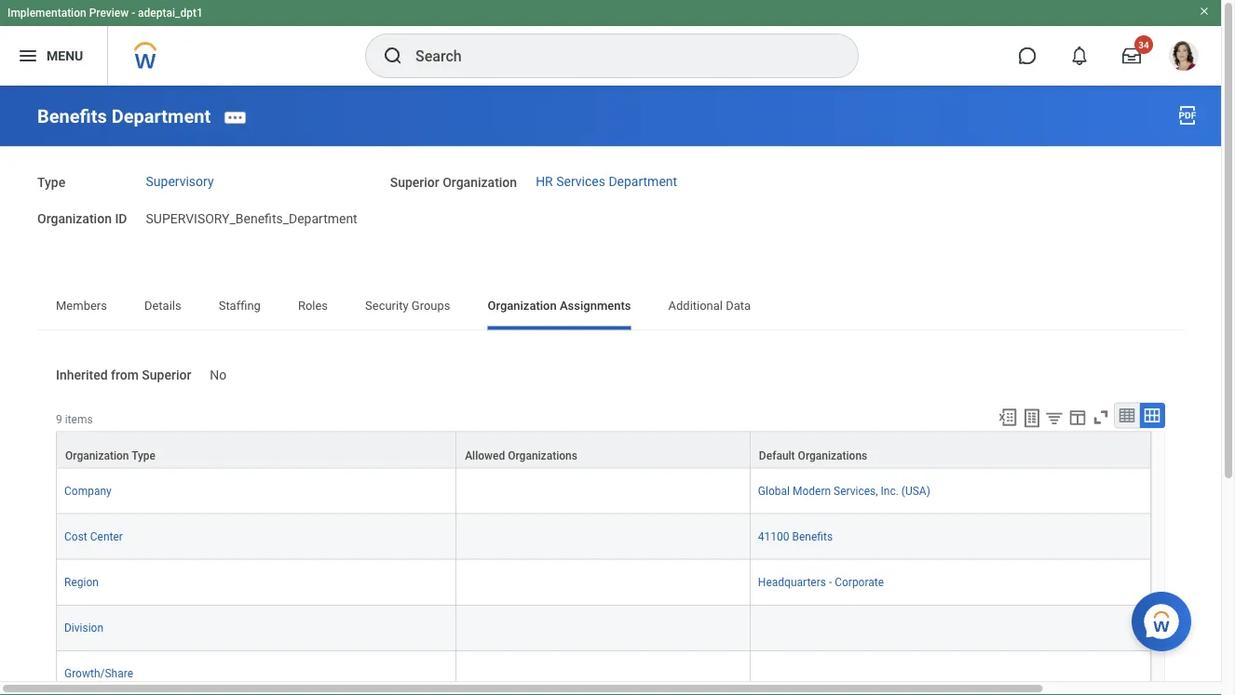 Task type: describe. For each thing, give the bounding box(es) containing it.
hr
[[536, 174, 553, 189]]

select to filter grid data image
[[1044, 408, 1065, 428]]

organization left "hr"
[[443, 175, 517, 191]]

supervisory_benefits_department
[[146, 211, 357, 227]]

row containing company
[[56, 469, 1151, 515]]

- inside the benefits department main content
[[829, 576, 832, 589]]

9 items
[[56, 413, 93, 426]]

organizations for default organizations
[[798, 450, 868, 463]]

organization type button
[[57, 433, 456, 468]]

1 horizontal spatial department
[[609, 174, 677, 189]]

implementation
[[7, 7, 86, 20]]

no
[[210, 368, 227, 383]]

34 button
[[1111, 35, 1153, 76]]

growth/share link
[[64, 664, 133, 681]]

headquarters - corporate
[[758, 576, 884, 589]]

assignments
[[560, 299, 631, 313]]

search image
[[382, 45, 404, 67]]

menu
[[47, 48, 83, 63]]

supervisory link
[[146, 174, 214, 189]]

global modern services, inc. (usa)
[[758, 485, 930, 498]]

0 vertical spatial type
[[37, 175, 65, 191]]

additional data
[[668, 299, 751, 313]]

id
[[115, 211, 127, 227]]

cell for 41100 benefits
[[457, 515, 751, 561]]

0 vertical spatial department
[[112, 105, 211, 127]]

inherited from superior element
[[210, 357, 227, 384]]

organizations for allowed organizations
[[508, 450, 577, 463]]

table image
[[1118, 407, 1136, 425]]

inherited from superior
[[56, 368, 191, 383]]

close environment banner image
[[1199, 6, 1210, 17]]

41100 benefits link
[[758, 527, 833, 544]]

- inside the menu banner
[[131, 7, 135, 20]]

services
[[556, 174, 605, 189]]

cell for global modern services, inc. (usa)
[[457, 469, 751, 515]]

allowed organizations
[[465, 450, 577, 463]]

0 vertical spatial benefits
[[37, 105, 107, 127]]

global
[[758, 485, 790, 498]]

division
[[64, 622, 103, 635]]

default
[[759, 450, 795, 463]]

default organizations button
[[751, 433, 1150, 468]]

implementation preview -   adeptai_dpt1
[[7, 7, 203, 20]]

hr services department
[[536, 174, 677, 189]]

organization for organization id
[[37, 211, 112, 227]]

preview
[[89, 7, 129, 20]]

region
[[64, 576, 99, 589]]

division row
[[56, 606, 1151, 652]]

cell for headquarters - corporate
[[457, 561, 751, 606]]

modern
[[793, 485, 831, 498]]

1 vertical spatial superior
[[142, 368, 191, 383]]

tab list inside the benefits department main content
[[37, 286, 1184, 330]]

expand table image
[[1143, 407, 1162, 425]]

organization for organization assignments
[[488, 299, 557, 313]]

organization for organization type
[[65, 450, 129, 463]]

type inside popup button
[[131, 450, 156, 463]]

supervisory
[[146, 174, 214, 189]]

click to view/edit grid preferences image
[[1067, 408, 1088, 428]]

inherited
[[56, 368, 108, 383]]

export to excel image
[[998, 408, 1018, 428]]

staffing
[[219, 299, 261, 313]]



Task type: vqa. For each thing, say whether or not it's contained in the screenshot.
The Onboarding Home image at the left
no



Task type: locate. For each thing, give the bounding box(es) containing it.
groups
[[412, 299, 450, 313]]

-
[[131, 7, 135, 20], [829, 576, 832, 589]]

cost center
[[64, 531, 123, 544]]

organization left assignments
[[488, 299, 557, 313]]

benefits inside row
[[792, 531, 833, 544]]

cost
[[64, 531, 87, 544]]

benefits right "41100"
[[792, 531, 833, 544]]

1 horizontal spatial benefits
[[792, 531, 833, 544]]

organization assignments
[[488, 299, 631, 313]]

organization
[[443, 175, 517, 191], [37, 211, 112, 227], [488, 299, 557, 313], [65, 450, 129, 463]]

1 horizontal spatial superior
[[390, 175, 439, 191]]

security groups
[[365, 299, 450, 313]]

menu banner
[[0, 0, 1221, 86]]

organization left id on the left of the page
[[37, 211, 112, 227]]

company link
[[64, 481, 112, 498]]

1 cell from the top
[[457, 469, 751, 515]]

41100
[[758, 531, 789, 544]]

toolbar
[[989, 403, 1165, 432]]

0 horizontal spatial superior
[[142, 368, 191, 383]]

41100 benefits
[[758, 531, 833, 544]]

1 row from the top
[[56, 432, 1151, 469]]

profile logan mcneil image
[[1169, 41, 1199, 75]]

(usa)
[[902, 485, 930, 498]]

items
[[65, 413, 93, 426]]

3 cell from the top
[[457, 561, 751, 606]]

3 row from the top
[[56, 515, 1151, 561]]

row containing cost center
[[56, 515, 1151, 561]]

division link
[[64, 618, 103, 635]]

inc.
[[881, 485, 899, 498]]

0 horizontal spatial organizations
[[508, 450, 577, 463]]

justify image
[[17, 45, 39, 67]]

organizations inside allowed organizations popup button
[[508, 450, 577, 463]]

organizations
[[508, 450, 577, 463], [798, 450, 868, 463]]

cell
[[457, 469, 751, 515], [457, 515, 751, 561], [457, 561, 751, 606], [457, 606, 751, 652]]

superior
[[390, 175, 439, 191], [142, 368, 191, 383]]

- left corporate
[[829, 576, 832, 589]]

1 horizontal spatial type
[[131, 450, 156, 463]]

row containing region
[[56, 561, 1151, 606]]

1 organizations from the left
[[508, 450, 577, 463]]

corporate
[[835, 576, 884, 589]]

adeptai_dpt1
[[138, 7, 203, 20]]

security
[[365, 299, 409, 313]]

benefits
[[37, 105, 107, 127], [792, 531, 833, 544]]

global modern services, inc. (usa) link
[[758, 481, 930, 498]]

organizations inside default organizations popup button
[[798, 450, 868, 463]]

34
[[1139, 39, 1149, 50]]

hr services department link
[[536, 174, 677, 189]]

organizations up global modern services, inc. (usa) link
[[798, 450, 868, 463]]

company
[[64, 485, 112, 498]]

1 horizontal spatial -
[[829, 576, 832, 589]]

9
[[56, 413, 62, 426]]

superior organization
[[390, 175, 517, 191]]

roles
[[298, 299, 328, 313]]

organization inside popup button
[[65, 450, 129, 463]]

benefits down 'menu' on the left
[[37, 105, 107, 127]]

benefits department
[[37, 105, 211, 127]]

benefits department link
[[37, 105, 211, 127]]

from
[[111, 368, 139, 383]]

inbox large image
[[1122, 47, 1141, 65]]

tab list
[[37, 286, 1184, 330]]

allowed
[[465, 450, 505, 463]]

data
[[726, 299, 751, 313]]

row containing organization type
[[56, 432, 1151, 469]]

details
[[144, 299, 181, 313]]

region link
[[64, 573, 99, 589]]

type
[[37, 175, 65, 191], [131, 450, 156, 463]]

department
[[112, 105, 211, 127], [609, 174, 677, 189]]

1 vertical spatial department
[[609, 174, 677, 189]]

1 vertical spatial benefits
[[792, 531, 833, 544]]

0 horizontal spatial type
[[37, 175, 65, 191]]

center
[[90, 531, 123, 544]]

2 cell from the top
[[457, 515, 751, 561]]

cost center link
[[64, 527, 123, 544]]

headquarters - corporate link
[[758, 573, 884, 589]]

- right preview
[[131, 7, 135, 20]]

1 horizontal spatial organizations
[[798, 450, 868, 463]]

0 horizontal spatial benefits
[[37, 105, 107, 127]]

headquarters
[[758, 576, 826, 589]]

tab list containing members
[[37, 286, 1184, 330]]

benefits department main content
[[0, 86, 1221, 696]]

0 horizontal spatial department
[[112, 105, 211, 127]]

organization id
[[37, 211, 127, 227]]

growth/share
[[64, 668, 133, 681]]

view printable version (pdf) image
[[1176, 104, 1199, 127]]

notifications large image
[[1070, 47, 1089, 65]]

2 organizations from the left
[[798, 450, 868, 463]]

default organizations
[[759, 450, 868, 463]]

1 vertical spatial type
[[131, 450, 156, 463]]

4 row from the top
[[56, 561, 1151, 606]]

2 row from the top
[[56, 469, 1151, 515]]

fullscreen image
[[1091, 408, 1111, 428]]

services,
[[834, 485, 878, 498]]

allowed organizations button
[[457, 433, 750, 468]]

members
[[56, 299, 107, 313]]

menu button
[[0, 26, 107, 86]]

toolbar inside the benefits department main content
[[989, 403, 1165, 432]]

4 cell from the top
[[457, 606, 751, 652]]

1 vertical spatial -
[[829, 576, 832, 589]]

0 vertical spatial -
[[131, 7, 135, 20]]

additional
[[668, 299, 723, 313]]

organization up company link
[[65, 450, 129, 463]]

row
[[56, 432, 1151, 469], [56, 469, 1151, 515], [56, 515, 1151, 561], [56, 561, 1151, 606]]

department right services
[[609, 174, 677, 189]]

Search Workday  search field
[[415, 35, 820, 76]]

export to worksheets image
[[1021, 408, 1043, 430]]

0 vertical spatial superior
[[390, 175, 439, 191]]

department up supervisory link
[[112, 105, 211, 127]]

organizations right "allowed"
[[508, 450, 577, 463]]

0 horizontal spatial -
[[131, 7, 135, 20]]

organization type
[[65, 450, 156, 463]]

growth/share row
[[56, 652, 1151, 696]]



